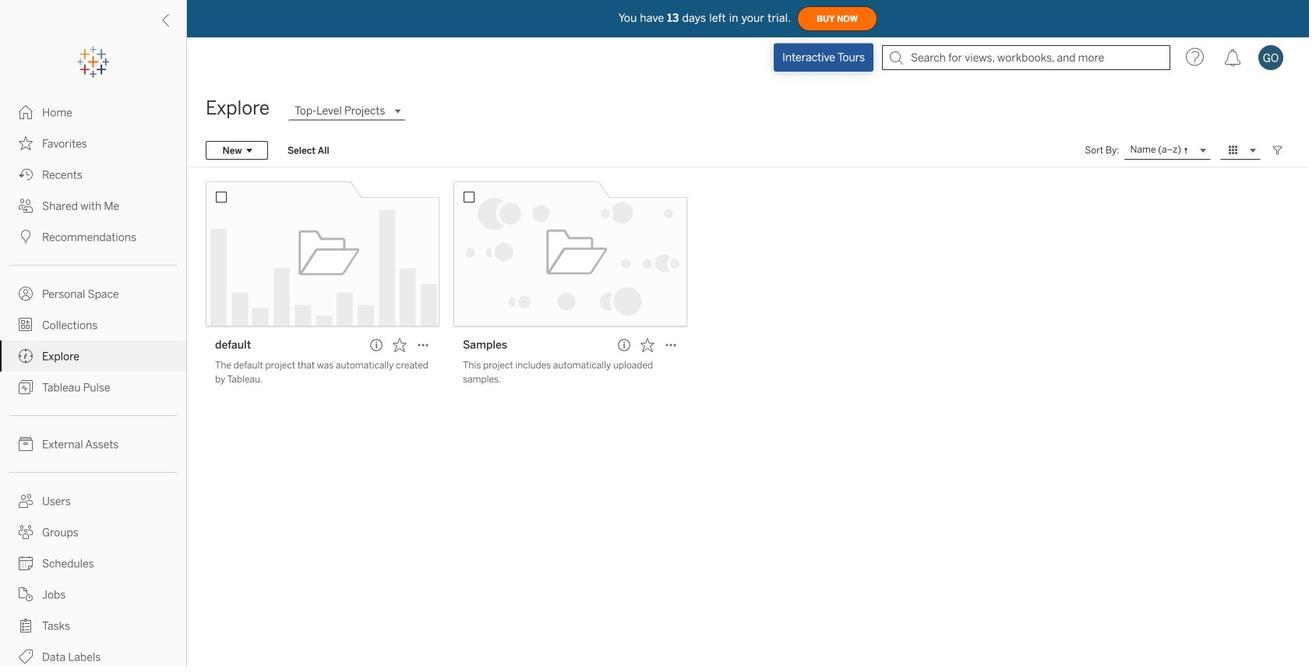 Task type: vqa. For each thing, say whether or not it's contained in the screenshot.
search for views, workbooks, and more text box
yes



Task type: locate. For each thing, give the bounding box(es) containing it.
Search for views, workbooks, and more text field
[[882, 45, 1171, 70]]

default image
[[206, 182, 440, 327]]



Task type: describe. For each thing, give the bounding box(es) containing it.
main navigation. press the up and down arrow keys to access links. element
[[0, 97, 186, 666]]

samples image
[[454, 182, 687, 327]]

grid view image
[[1227, 143, 1241, 157]]

navigation panel element
[[0, 47, 186, 666]]



